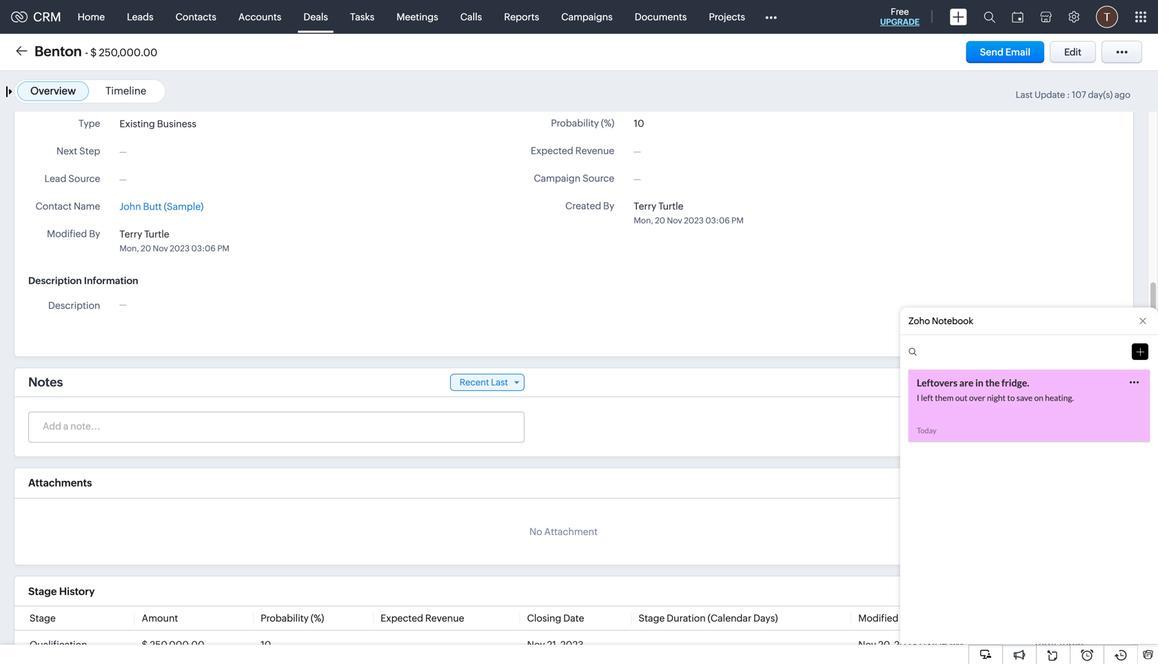 Task type: vqa. For each thing, say whether or not it's contained in the screenshot.
SAVE "Button"
no



Task type: describe. For each thing, give the bounding box(es) containing it.
modified by
[[47, 228, 100, 239]]

meetings
[[397, 11, 438, 22]]

1 horizontal spatial 10
[[634, 118, 645, 129]]

by for modified by
[[89, 228, 100, 239]]

next step
[[56, 145, 100, 157]]

closing date
[[527, 613, 584, 624]]

tasks link
[[339, 0, 386, 33]]

john butt (sample)
[[120, 201, 204, 212]]

accounts
[[238, 11, 282, 22]]

accounts link
[[227, 0, 293, 33]]

existing business
[[120, 118, 196, 129]]

john
[[120, 201, 141, 212]]

upgrade
[[881, 17, 920, 27]]

information
[[84, 275, 138, 286]]

stage history
[[28, 585, 95, 597]]

profile element
[[1088, 0, 1127, 33]]

home link
[[67, 0, 116, 33]]

update
[[1035, 90, 1066, 100]]

1 vertical spatial probability (%)
[[261, 613, 324, 624]]

0 vertical spatial last
[[1016, 90, 1033, 100]]

1 vertical spatial 10
[[261, 639, 271, 650]]

recent
[[460, 377, 489, 388]]

terry for modified by
[[120, 229, 142, 240]]

turtle for created by
[[659, 201, 684, 212]]

description for description
[[48, 300, 100, 311]]

contacts link
[[165, 0, 227, 33]]

ago
[[1115, 90, 1131, 100]]

modified time
[[859, 613, 923, 624]]

20,
[[879, 639, 893, 650]]

modified for modified by
[[47, 228, 87, 239]]

crm
[[33, 10, 61, 24]]

description information
[[28, 275, 138, 286]]

$ inside benton - $ 250,000.00
[[90, 47, 97, 59]]

Add a note... field
[[29, 419, 523, 433]]

name
[[74, 201, 100, 212]]

1 vertical spatial revenue
[[425, 613, 464, 624]]

reports link
[[493, 0, 550, 33]]

contact name
[[35, 201, 100, 212]]

by for created by
[[603, 200, 615, 211]]

create menu image
[[950, 9, 968, 25]]

john butt (sample) link
[[120, 199, 204, 214]]

terry for created by
[[634, 201, 657, 212]]

attachment
[[544, 526, 598, 537]]

1 vertical spatial $
[[142, 639, 148, 650]]

date
[[564, 613, 584, 624]]

source for campaign source
[[583, 173, 615, 184]]

create menu element
[[942, 0, 976, 33]]

edit button
[[1050, 41, 1097, 63]]

calls
[[460, 11, 482, 22]]

created
[[566, 200, 602, 211]]

attachments
[[28, 477, 92, 489]]

03:06 for created by
[[706, 216, 730, 225]]

20 for modified by
[[141, 244, 151, 253]]

zoho
[[909, 316, 930, 326]]

:
[[1067, 90, 1070, 100]]

search element
[[976, 0, 1004, 34]]

250,000.00 inside benton - $ 250,000.00
[[99, 47, 158, 59]]

documents link
[[624, 0, 698, 33]]

1 vertical spatial probability
[[261, 613, 309, 624]]

0 vertical spatial revenue
[[576, 145, 615, 156]]

description for description information
[[28, 275, 82, 286]]

contact
[[35, 201, 72, 212]]

20 for created by
[[655, 216, 666, 225]]

mon, for modified by
[[120, 244, 139, 253]]

send email
[[980, 47, 1031, 58]]

timeline
[[105, 85, 146, 97]]

calls link
[[449, 0, 493, 33]]

notes
[[28, 375, 63, 389]]

overview
[[30, 85, 76, 97]]

timeline link
[[105, 85, 146, 97]]

free upgrade
[[881, 7, 920, 27]]

last update : 107 day(s) ago
[[1016, 90, 1131, 100]]

stage for stage
[[30, 613, 56, 624]]

send email button
[[967, 41, 1045, 63]]

modified for modified time
[[859, 613, 899, 624]]

day(s)
[[1089, 90, 1113, 100]]

deals link
[[293, 0, 339, 33]]

turtle for modified by
[[144, 229, 169, 240]]

mon, for created by
[[634, 216, 654, 225]]

1 horizontal spatial probability (%)
[[551, 118, 615, 129]]

calendar image
[[1012, 11, 1024, 22]]

2 horizontal spatial terry
[[1034, 639, 1057, 650]]

2 horizontal spatial turtle
[[1059, 639, 1084, 650]]

email
[[1006, 47, 1031, 58]]

amount
[[142, 613, 178, 624]]

logo image
[[11, 11, 28, 22]]

107
[[1072, 90, 1087, 100]]

contacts
[[176, 11, 216, 22]]

documents
[[635, 11, 687, 22]]

notebook
[[932, 316, 974, 326]]

campaign
[[534, 173, 581, 184]]

campaigns link
[[550, 0, 624, 33]]

business
[[157, 118, 196, 129]]

1 vertical spatial expected revenue
[[381, 613, 464, 624]]



Task type: locate. For each thing, give the bounding box(es) containing it.
time
[[901, 613, 923, 624]]

campaign source
[[534, 173, 615, 184]]

terry turtle mon, 20 nov 2023 03:06 pm
[[634, 201, 744, 225], [120, 229, 230, 253]]

1 horizontal spatial pm
[[732, 216, 744, 225]]

stage for stage duration (calendar days)
[[639, 613, 665, 624]]

0 vertical spatial (%)
[[601, 118, 615, 129]]

2 vertical spatial pm
[[950, 639, 964, 650]]

stage up qualification
[[30, 613, 56, 624]]

$
[[90, 47, 97, 59], [142, 639, 148, 650]]

0 vertical spatial 10
[[634, 118, 645, 129]]

last left update
[[1016, 90, 1033, 100]]

$ right -
[[90, 47, 97, 59]]

source up created by
[[583, 173, 615, 184]]

0 horizontal spatial turtle
[[144, 229, 169, 240]]

2 source from the left
[[68, 173, 100, 184]]

last
[[1016, 90, 1033, 100], [491, 377, 508, 388]]

1 vertical spatial pm
[[217, 244, 230, 253]]

butt
[[143, 201, 162, 212]]

home
[[78, 11, 105, 22]]

modified up 20,
[[859, 613, 899, 624]]

nov
[[667, 216, 683, 225], [153, 244, 168, 253], [527, 639, 545, 650], [859, 639, 877, 650]]

stage left duration
[[639, 613, 665, 624]]

pm for modified by
[[217, 244, 230, 253]]

tasks
[[350, 11, 375, 22]]

1 horizontal spatial expected
[[531, 145, 574, 156]]

2 vertical spatial 03:06
[[920, 639, 948, 650]]

0 vertical spatial expected revenue
[[531, 145, 615, 156]]

overview link
[[30, 85, 76, 97]]

250,000.00
[[99, 47, 158, 59], [150, 639, 205, 650]]

1 horizontal spatial terry
[[634, 201, 657, 212]]

1 horizontal spatial revenue
[[576, 145, 615, 156]]

2 horizontal spatial pm
[[950, 639, 964, 650]]

0 horizontal spatial expected
[[381, 613, 423, 624]]

1 horizontal spatial expected revenue
[[531, 145, 615, 156]]

$ down amount on the bottom of the page
[[142, 639, 148, 650]]

1 horizontal spatial (%)
[[601, 118, 615, 129]]

0 horizontal spatial (%)
[[311, 613, 324, 624]]

0 vertical spatial mon,
[[634, 216, 654, 225]]

existing
[[120, 118, 155, 129]]

0 vertical spatial probability
[[551, 118, 599, 129]]

0 horizontal spatial by
[[89, 228, 100, 239]]

(calendar
[[708, 613, 752, 624]]

send
[[980, 47, 1004, 58]]

days)
[[754, 613, 778, 624]]

1 horizontal spatial probability
[[551, 118, 599, 129]]

meetings link
[[386, 0, 449, 33]]

closing
[[527, 613, 562, 624]]

250,000.00 down 'leads'
[[99, 47, 158, 59]]

1 horizontal spatial mon,
[[634, 216, 654, 225]]

1 horizontal spatial turtle
[[659, 201, 684, 212]]

leads
[[127, 11, 154, 22]]

0 vertical spatial $
[[90, 47, 97, 59]]

1 vertical spatial mon,
[[120, 244, 139, 253]]

nov 21, 2023
[[527, 639, 584, 650]]

0 vertical spatial 20
[[655, 216, 666, 225]]

250,000.00 down amount on the bottom of the page
[[150, 639, 205, 650]]

1 horizontal spatial 03:06
[[706, 216, 730, 225]]

0 vertical spatial turtle
[[659, 201, 684, 212]]

1 vertical spatial modified
[[859, 613, 899, 624]]

03:06
[[706, 216, 730, 225], [191, 244, 216, 253], [920, 639, 948, 650]]

reports
[[504, 11, 539, 22]]

$ 250,000.00
[[142, 639, 205, 650]]

1 horizontal spatial 20
[[655, 216, 666, 225]]

0 horizontal spatial last
[[491, 377, 508, 388]]

stage
[[28, 585, 57, 597], [30, 613, 56, 624], [639, 613, 665, 624]]

1 vertical spatial (%)
[[311, 613, 324, 624]]

(sample)
[[164, 201, 204, 212]]

campaigns
[[562, 11, 613, 22]]

0 vertical spatial 250,000.00
[[99, 47, 158, 59]]

by right the created on the top of page
[[603, 200, 615, 211]]

1 horizontal spatial last
[[1016, 90, 1033, 100]]

turtle
[[659, 201, 684, 212], [144, 229, 169, 240], [1059, 639, 1084, 650]]

edit
[[1065, 47, 1082, 58]]

0 horizontal spatial 03:06
[[191, 244, 216, 253]]

1 horizontal spatial terry turtle mon, 20 nov 2023 03:06 pm
[[634, 201, 744, 225]]

source up name
[[68, 173, 100, 184]]

1 vertical spatial turtle
[[144, 229, 169, 240]]

0 horizontal spatial 10
[[261, 639, 271, 650]]

free
[[891, 7, 909, 17]]

2 vertical spatial terry
[[1034, 639, 1057, 650]]

0 horizontal spatial expected revenue
[[381, 613, 464, 624]]

created by
[[566, 200, 615, 211]]

terry turtle
[[1034, 639, 1084, 650]]

source
[[583, 173, 615, 184], [68, 173, 100, 184]]

1 vertical spatial 20
[[141, 244, 151, 253]]

0 vertical spatial 03:06
[[706, 216, 730, 225]]

03:06 for modified by
[[191, 244, 216, 253]]

0 vertical spatial terry turtle mon, 20 nov 2023 03:06 pm
[[634, 201, 744, 225]]

1 source from the left
[[583, 173, 615, 184]]

next
[[56, 145, 77, 157]]

20
[[655, 216, 666, 225], [141, 244, 151, 253]]

profile image
[[1097, 6, 1119, 28]]

0 horizontal spatial source
[[68, 173, 100, 184]]

0 horizontal spatial modified
[[47, 228, 87, 239]]

description down 'description information'
[[48, 300, 100, 311]]

stage left history
[[28, 585, 57, 597]]

10
[[634, 118, 645, 129], [261, 639, 271, 650]]

qualification
[[30, 639, 87, 650]]

1 vertical spatial terry
[[120, 229, 142, 240]]

0 vertical spatial expected
[[531, 145, 574, 156]]

-
[[85, 47, 88, 59]]

benton - $ 250,000.00
[[34, 43, 158, 59]]

1 vertical spatial 250,000.00
[[150, 639, 205, 650]]

probability (%)
[[551, 118, 615, 129], [261, 613, 324, 624]]

0 vertical spatial by
[[603, 200, 615, 211]]

0 vertical spatial modified
[[47, 228, 87, 239]]

duration
[[667, 613, 706, 624]]

terry
[[634, 201, 657, 212], [120, 229, 142, 240], [1034, 639, 1057, 650]]

Other Modules field
[[757, 6, 786, 28]]

description
[[28, 275, 82, 286], [48, 300, 100, 311]]

pm
[[732, 216, 744, 225], [217, 244, 230, 253], [950, 639, 964, 650]]

lead
[[44, 173, 66, 184]]

0 horizontal spatial probability (%)
[[261, 613, 324, 624]]

0 horizontal spatial probability
[[261, 613, 309, 624]]

0 vertical spatial terry
[[634, 201, 657, 212]]

1 vertical spatial expected
[[381, 613, 423, 624]]

pm for created by
[[732, 216, 744, 225]]

description down the modified by
[[28, 275, 82, 286]]

revenue
[[576, 145, 615, 156], [425, 613, 464, 624]]

0 horizontal spatial mon,
[[120, 244, 139, 253]]

search image
[[984, 11, 996, 23]]

deals
[[304, 11, 328, 22]]

1 horizontal spatial by
[[603, 200, 615, 211]]

(%)
[[601, 118, 615, 129], [311, 613, 324, 624]]

2 vertical spatial turtle
[[1059, 639, 1084, 650]]

by down name
[[89, 228, 100, 239]]

terry turtle mon, 20 nov 2023 03:06 pm for created by
[[634, 201, 744, 225]]

0 horizontal spatial $
[[90, 47, 97, 59]]

benton
[[34, 43, 82, 59]]

last right recent
[[491, 377, 508, 388]]

0 horizontal spatial 20
[[141, 244, 151, 253]]

1 horizontal spatial $
[[142, 639, 148, 650]]

source for lead source
[[68, 173, 100, 184]]

0 horizontal spatial pm
[[217, 244, 230, 253]]

zoho notebook
[[909, 316, 974, 326]]

0 horizontal spatial terry
[[120, 229, 142, 240]]

lead source
[[44, 173, 100, 184]]

0 horizontal spatial revenue
[[425, 613, 464, 624]]

1 vertical spatial description
[[48, 300, 100, 311]]

nov 20, 2023 03:06 pm
[[859, 639, 964, 650]]

1 vertical spatial 03:06
[[191, 244, 216, 253]]

by
[[603, 200, 615, 211], [89, 228, 100, 239]]

2023
[[684, 216, 704, 225], [170, 244, 190, 253], [561, 639, 584, 650], [895, 639, 918, 650]]

1 horizontal spatial modified
[[859, 613, 899, 624]]

projects
[[709, 11, 745, 22]]

stage for stage history
[[28, 585, 57, 597]]

2 horizontal spatial 03:06
[[920, 639, 948, 650]]

no
[[530, 526, 543, 537]]

modified down contact name
[[47, 228, 87, 239]]

expected
[[531, 145, 574, 156], [381, 613, 423, 624]]

1 horizontal spatial source
[[583, 173, 615, 184]]

1 vertical spatial terry turtle mon, 20 nov 2023 03:06 pm
[[120, 229, 230, 253]]

recent last
[[460, 377, 508, 388]]

0 horizontal spatial terry turtle mon, 20 nov 2023 03:06 pm
[[120, 229, 230, 253]]

stage duration (calendar days)
[[639, 613, 778, 624]]

projects link
[[698, 0, 757, 33]]

leads link
[[116, 0, 165, 33]]

0 vertical spatial pm
[[732, 216, 744, 225]]

terry turtle mon, 20 nov 2023 03:06 pm for modified by
[[120, 229, 230, 253]]

0 vertical spatial probability (%)
[[551, 118, 615, 129]]

crm link
[[11, 10, 61, 24]]

1 vertical spatial last
[[491, 377, 508, 388]]

0 vertical spatial description
[[28, 275, 82, 286]]

1 vertical spatial by
[[89, 228, 100, 239]]

step
[[79, 145, 100, 157]]

type
[[79, 118, 100, 129]]

history
[[59, 585, 95, 597]]

21,
[[547, 639, 559, 650]]

probability
[[551, 118, 599, 129], [261, 613, 309, 624]]



